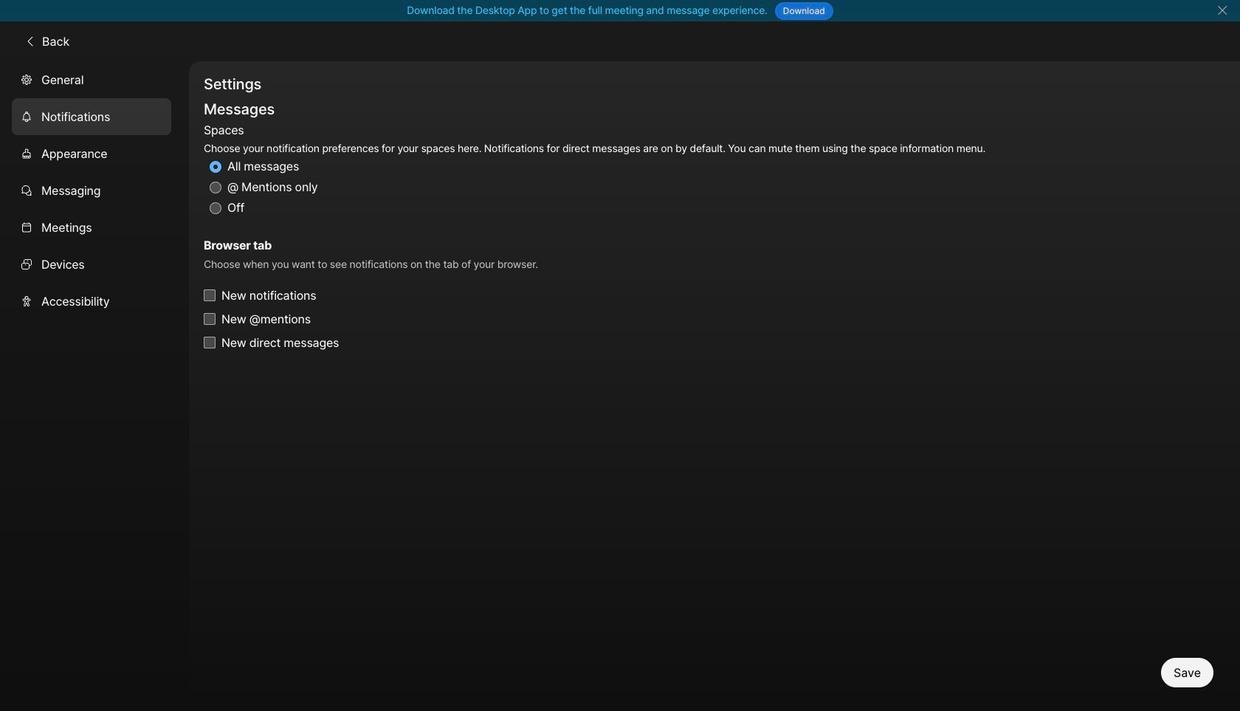 Task type: locate. For each thing, give the bounding box(es) containing it.
devices tab
[[12, 246, 171, 283]]

general tab
[[12, 61, 171, 98]]

option group
[[204, 120, 986, 219]]

appearance tab
[[12, 135, 171, 172]]

@ Mentions only radio
[[210, 182, 222, 194]]



Task type: describe. For each thing, give the bounding box(es) containing it.
notifications tab
[[12, 98, 171, 135]]

settings navigation
[[0, 61, 189, 711]]

meetings tab
[[12, 209, 171, 246]]

All messages radio
[[210, 161, 222, 173]]

messaging tab
[[12, 172, 171, 209]]

cancel_16 image
[[1217, 4, 1229, 16]]

accessibility tab
[[12, 283, 171, 320]]

Off radio
[[210, 202, 222, 214]]



